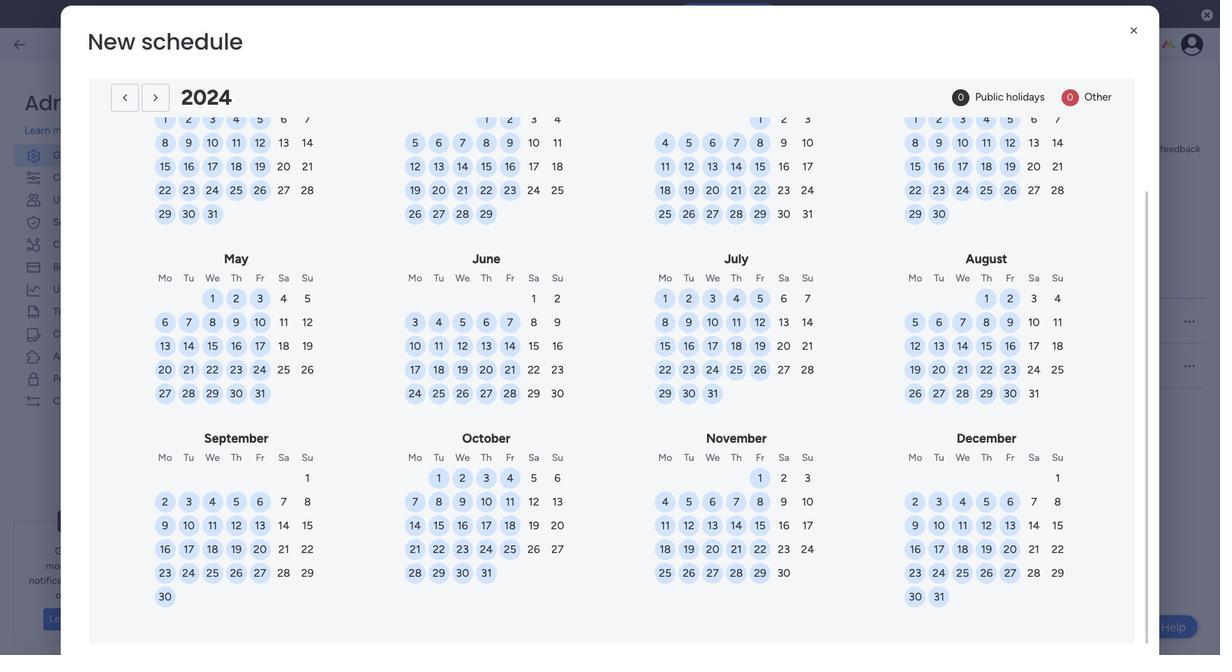 Task type: describe. For each thing, give the bounding box(es) containing it.
sa for november
[[779, 452, 790, 464]]

fr for august
[[1007, 272, 1015, 284]]

more inside learn more button
[[76, 613, 99, 624]]

off for account schedule
[[776, 315, 789, 327]]

working days
[[481, 273, 540, 285]]

billing
[[53, 261, 79, 273]]

holidays
[[1007, 91, 1045, 103]]

give feedback button
[[1113, 138, 1207, 161]]

off for new schedule
[[776, 360, 789, 372]]

users
[[53, 194, 78, 206]]

tu for december
[[934, 452, 945, 464]]

give
[[1138, 143, 1158, 155]]

th for december
[[982, 452, 993, 464]]

we for may
[[206, 272, 220, 284]]

more
[[631, 182, 654, 193]]

account
[[243, 315, 280, 327]]

we for november
[[706, 452, 720, 464]]

other
[[1085, 91, 1112, 103]]

november
[[707, 431, 767, 446]]

get your monday.com notifications directly on slack
[[29, 545, 119, 601]]

th for january
[[231, 93, 242, 105]]

create
[[232, 182, 262, 193]]

monday.com
[[46, 560, 102, 572]]

learn inside button
[[49, 613, 74, 624]]

march
[[719, 72, 755, 87]]

on
[[582, 8, 596, 20]]

administration learn more
[[24, 88, 176, 137]]

new inside button
[[243, 360, 263, 372]]

june
[[473, 251, 501, 267]]

learn more button
[[43, 608, 105, 631]]

or
[[549, 182, 558, 193]]

assigned
[[856, 273, 897, 285]]

dapulse close image
[[1202, 8, 1214, 22]]

mo for november
[[659, 452, 673, 464]]

apps
[[53, 350, 76, 362]]

we for october
[[456, 452, 470, 464]]

january
[[213, 72, 260, 87]]

usage
[[53, 283, 81, 295]]

who
[[893, 315, 912, 327]]

fr for june
[[506, 272, 515, 284]]

sa for september
[[278, 452, 289, 464]]

directly
[[86, 575, 119, 587]]

2024
[[181, 85, 232, 110]]

notifications
[[518, 8, 579, 20]]

new schedule inside new schedule 'field'
[[88, 26, 243, 57]]

learn more link
[[24, 123, 176, 139]]

this
[[598, 8, 617, 20]]

su for may
[[302, 272, 313, 284]]

mo for june
[[408, 272, 422, 284]]

working
[[481, 273, 517, 285]]

stats
[[83, 283, 104, 295]]

directory
[[92, 328, 132, 340]]

a
[[994, 315, 999, 327]]

content directory
[[53, 328, 132, 340]]

time for account schedule
[[752, 315, 773, 327]]

tu for august
[[934, 272, 945, 284]]

sa for august
[[1029, 272, 1040, 284]]

time for new schedule
[[752, 360, 773, 372]]

connections
[[53, 238, 109, 250]]

su for july
[[802, 272, 814, 284]]

copier
[[119, 395, 147, 407]]

account
[[81, 395, 116, 407]]

slack
[[69, 589, 92, 601]]

we for january
[[206, 93, 220, 105]]

th down april
[[982, 93, 993, 105]]

your
[[74, 545, 93, 557]]

off,
[[450, 182, 465, 193]]

public
[[976, 91, 1004, 103]]

assigned
[[941, 315, 979, 327]]

mo for december
[[909, 452, 923, 464]]

and
[[264, 182, 280, 193]]

work schedule
[[232, 140, 396, 172]]

locations.
[[560, 182, 602, 193]]

permissions
[[53, 373, 105, 384]]

fr for september
[[256, 452, 264, 464]]

work
[[232, 140, 289, 172]]

grid containing schedule
[[229, 260, 1207, 655]]

give feedback
[[1138, 143, 1201, 155]]

feedback
[[1160, 143, 1201, 155]]

new schedule button
[[232, 347, 482, 384]]

general
[[53, 149, 87, 161]]

august
[[966, 251, 1008, 267]]

tu for june
[[434, 272, 444, 284]]

1 vertical spatial to
[[899, 273, 908, 285]]

usage stats
[[53, 283, 104, 295]]

different
[[479, 182, 517, 193]]

account schedule
[[243, 315, 322, 327]]

not
[[924, 315, 938, 327]]

schedules,
[[336, 182, 382, 193]]

teams
[[520, 182, 546, 193]]

get
[[55, 545, 71, 557]]

enable now! button
[[679, 4, 778, 25]]

tu for july
[[684, 272, 695, 284]]

1 vertical spatial learn
[[604, 182, 629, 193]]

help
[[1162, 620, 1187, 634]]

mo for january
[[158, 93, 172, 105]]

content
[[53, 328, 89, 340]]

april
[[973, 72, 1001, 87]]

fr for december
[[1007, 452, 1015, 464]]

help button
[[1150, 615, 1198, 638]]

0 vertical spatial to
[[467, 182, 476, 193]]

edit time off button for account schedule
[[732, 314, 857, 329]]

february
[[461, 72, 513, 87]]

customization
[[53, 171, 117, 183]]

days inside row
[[519, 273, 540, 285]]

may
[[224, 251, 249, 267]]

fr for may
[[256, 272, 264, 284]]

schedule
[[247, 273, 288, 285]]

kendall parks image
[[1182, 34, 1204, 56]]

sa for october
[[529, 452, 540, 464]]

th for may
[[231, 272, 242, 284]]

assigned to
[[856, 273, 908, 285]]

0 vertical spatial off
[[753, 273, 766, 285]]

0 for other
[[1068, 91, 1074, 103]]

computer
[[620, 8, 668, 20]]

enable for enable now!
[[702, 9, 731, 20]]

mo for july
[[659, 272, 673, 284]]

sa for june
[[529, 272, 540, 284]]

up
[[74, 306, 87, 317]]

new schedule dialog
[[0, 0, 1221, 655]]

learn more link
[[604, 182, 654, 193]]



Task type: locate. For each thing, give the bounding box(es) containing it.
schedule right the account
[[283, 315, 322, 327]]

24
[[206, 184, 219, 197], [528, 184, 541, 197], [802, 184, 815, 197], [957, 184, 970, 197], [254, 363, 267, 376], [707, 363, 720, 376], [1028, 363, 1041, 376], [409, 387, 422, 400], [480, 543, 493, 556], [802, 543, 815, 556], [182, 566, 196, 580], [933, 566, 946, 580]]

1 edit time off button from the top
[[732, 314, 857, 329]]

mo for september
[[158, 452, 172, 464]]

27 button
[[273, 180, 294, 201], [1024, 180, 1045, 201], [429, 204, 450, 225], [703, 204, 724, 225], [774, 360, 795, 381], [155, 383, 176, 404], [476, 383, 497, 404], [929, 383, 950, 404], [547, 539, 568, 560], [250, 563, 271, 584], [703, 563, 724, 584], [1000, 563, 1021, 584]]

more
[[53, 124, 77, 137], [76, 613, 99, 624]]

cross account copier
[[53, 395, 147, 407]]

31
[[207, 207, 218, 221], [803, 207, 813, 221], [255, 387, 266, 400], [708, 387, 718, 400], [1029, 387, 1040, 400], [481, 566, 492, 580], [934, 590, 945, 603]]

to left a
[[982, 315, 991, 327]]

10 button
[[202, 133, 223, 154], [524, 133, 545, 154], [798, 133, 819, 154], [953, 133, 974, 154], [250, 312, 271, 333], [703, 312, 724, 333], [1024, 312, 1045, 333], [405, 336, 426, 357], [476, 492, 497, 513], [798, 492, 819, 513], [178, 515, 199, 536], [929, 515, 950, 536]]

tu for may
[[184, 272, 194, 284]]

th for november
[[731, 452, 742, 464]]

0 vertical spatial new schedule
[[88, 26, 243, 57]]

edit
[[732, 315, 750, 327], [732, 360, 750, 372]]

1 vertical spatial more
[[76, 613, 99, 624]]

su for august
[[1053, 272, 1064, 284]]

mo for october
[[408, 452, 422, 464]]

th down september
[[231, 452, 242, 464]]

th down november
[[731, 452, 742, 464]]

1 horizontal spatial enable
[[702, 9, 731, 20]]

su for june
[[552, 272, 564, 284]]

2 edit time off from the top
[[732, 360, 789, 372]]

9 button
[[178, 133, 199, 154], [500, 133, 521, 154], [774, 133, 795, 154], [929, 133, 950, 154], [226, 312, 247, 333], [547, 312, 568, 333], [679, 312, 700, 333], [1000, 312, 1021, 333], [452, 492, 473, 513], [774, 492, 795, 513], [155, 515, 176, 536], [905, 515, 926, 536]]

22
[[159, 184, 171, 197], [480, 184, 493, 197], [754, 184, 767, 197], [910, 184, 922, 197], [206, 363, 219, 376], [528, 363, 540, 376], [659, 363, 672, 376], [981, 363, 993, 376], [301, 543, 314, 556], [433, 543, 445, 556], [754, 543, 767, 556], [1052, 543, 1065, 556]]

edit time off for new schedule
[[732, 360, 789, 372]]

th down june at the top left of the page
[[481, 272, 492, 284]]

mo for august
[[909, 272, 923, 284]]

1 vertical spatial days
[[519, 273, 540, 285]]

december
[[957, 431, 1017, 446]]

0 for public holidays
[[958, 91, 965, 103]]

th for june
[[481, 272, 492, 284]]

days right working
[[519, 273, 540, 285]]

0 horizontal spatial 0
[[958, 91, 965, 103]]

anyone who is not assigned to a schedule
[[857, 315, 1040, 327]]

schedule inside button
[[266, 360, 305, 372]]

on
[[56, 589, 67, 601]]

tidy
[[53, 306, 72, 317]]

2 vertical spatial time
[[752, 360, 773, 372]]

14 button
[[297, 133, 318, 154], [1048, 133, 1069, 154], [452, 156, 473, 177], [726, 156, 747, 177], [798, 312, 819, 333], [178, 336, 199, 357], [500, 336, 521, 357], [953, 336, 974, 357], [273, 515, 294, 536], [405, 515, 426, 536], [726, 515, 747, 536], [1024, 515, 1045, 536]]

new inside 'field'
[[88, 26, 136, 57]]

26 button
[[250, 180, 271, 201], [1000, 180, 1021, 201], [405, 204, 426, 225], [679, 204, 700, 225], [297, 360, 318, 381], [750, 360, 771, 381], [452, 383, 473, 404], [905, 383, 926, 404], [524, 539, 545, 560], [226, 563, 247, 584], [679, 563, 700, 584], [977, 563, 998, 584]]

schedule inside 'field'
[[141, 26, 243, 57]]

31 button
[[202, 204, 223, 225], [798, 204, 819, 225], [250, 383, 271, 404], [703, 383, 724, 404], [1024, 383, 1045, 404], [476, 563, 497, 584], [929, 587, 950, 608]]

edit for new schedule
[[732, 360, 750, 372]]

we for june
[[456, 272, 470, 284]]

learn more
[[49, 613, 99, 624]]

27
[[278, 184, 290, 197], [1028, 184, 1041, 197], [433, 207, 445, 221], [707, 207, 719, 221], [778, 363, 790, 376], [159, 387, 171, 400], [481, 387, 493, 400], [933, 387, 946, 400], [552, 543, 564, 556], [254, 566, 266, 580], [707, 566, 719, 580], [1005, 566, 1017, 580]]

su for october
[[552, 452, 564, 464]]

including
[[385, 182, 424, 193]]

18 button
[[226, 156, 247, 177], [547, 156, 568, 177], [977, 156, 998, 177], [655, 180, 676, 201], [273, 336, 294, 357], [726, 336, 747, 357], [1048, 336, 1069, 357], [429, 360, 450, 381], [500, 515, 521, 536], [202, 539, 223, 560], [655, 539, 676, 560], [953, 539, 974, 560]]

su
[[1053, 93, 1064, 105], [302, 272, 313, 284], [552, 272, 564, 284], [802, 272, 814, 284], [1053, 272, 1064, 284], [482, 315, 493, 327], [482, 360, 493, 372], [302, 452, 313, 464], [552, 452, 564, 464], [802, 452, 814, 464], [1053, 452, 1064, 464]]

fr for october
[[506, 452, 515, 464]]

fr for november
[[756, 452, 765, 464]]

row containing account schedule
[[232, 299, 1207, 344]]

8 button
[[155, 133, 176, 154], [476, 133, 497, 154], [750, 133, 771, 154], [905, 133, 926, 154], [202, 312, 223, 333], [524, 312, 545, 333], [655, 312, 676, 333], [977, 312, 998, 333], [297, 492, 318, 513], [429, 492, 450, 513], [750, 492, 771, 513], [1048, 492, 1069, 513]]

off
[[753, 273, 766, 285], [776, 315, 789, 327], [776, 360, 789, 372]]

23 button
[[178, 180, 199, 201], [500, 180, 521, 201], [774, 180, 795, 201], [929, 180, 950, 201], [226, 360, 247, 381], [547, 360, 568, 381], [679, 360, 700, 381], [1000, 360, 1021, 381], [452, 539, 473, 560], [774, 539, 795, 560], [155, 563, 176, 584], [905, 563, 926, 584]]

october
[[463, 431, 511, 446]]

edit time off button for new schedule
[[732, 359, 857, 373]]

create and assign work schedules, including days off, to different teams or locations. learn more
[[232, 182, 654, 193]]

0 vertical spatial new
[[88, 26, 136, 57]]

edit time off
[[732, 315, 789, 327], [732, 360, 789, 372]]

4 button
[[226, 109, 247, 130], [547, 109, 568, 130], [977, 109, 998, 130], [655, 133, 676, 154], [273, 288, 294, 309], [726, 288, 747, 309], [1048, 288, 1069, 309], [429, 312, 450, 333], [500, 468, 521, 489], [202, 492, 223, 513], [655, 492, 676, 513], [953, 492, 974, 513]]

28 button
[[297, 180, 318, 201], [1048, 180, 1069, 201], [452, 204, 473, 225], [726, 204, 747, 225], [798, 360, 819, 381], [178, 383, 199, 404], [500, 383, 521, 404], [953, 383, 974, 404], [273, 563, 294, 584], [405, 563, 426, 584], [726, 563, 747, 584], [1024, 563, 1045, 584]]

schedule right a
[[1001, 315, 1040, 327]]

13 button
[[273, 133, 294, 154], [1024, 133, 1045, 154], [429, 156, 450, 177], [703, 156, 724, 177], [774, 312, 795, 333], [155, 336, 176, 357], [476, 336, 497, 357], [929, 336, 950, 357], [547, 492, 568, 513], [250, 515, 271, 536], [703, 515, 724, 536], [1000, 515, 1021, 536]]

th down july
[[731, 272, 742, 284]]

account schedule button
[[232, 302, 482, 341]]

th down october
[[481, 452, 492, 464]]

security
[[53, 216, 90, 228]]

more up general
[[53, 124, 77, 137]]

1 button
[[155, 109, 176, 130], [476, 109, 497, 130], [750, 109, 771, 130], [905, 109, 926, 130], [202, 288, 223, 309], [524, 288, 545, 309], [655, 288, 676, 309], [977, 288, 998, 309], [297, 468, 318, 489], [429, 468, 450, 489], [750, 468, 771, 489], [1048, 468, 1069, 489]]

2
[[186, 112, 192, 126], [507, 112, 514, 126], [781, 112, 787, 126], [936, 112, 943, 126], [233, 292, 240, 305], [555, 292, 561, 305], [686, 292, 693, 305], [1008, 292, 1014, 305], [460, 471, 466, 485], [781, 471, 787, 485], [162, 495, 168, 508], [913, 495, 919, 508]]

1 vertical spatial edit
[[732, 360, 750, 372]]

11
[[232, 136, 241, 149], [553, 136, 563, 149], [982, 136, 992, 149], [661, 160, 670, 173], [279, 316, 289, 329], [732, 316, 742, 329], [1054, 316, 1063, 329], [435, 339, 444, 353], [506, 495, 515, 508], [208, 519, 217, 532], [661, 519, 670, 532], [959, 519, 968, 532]]

is
[[914, 315, 921, 327]]

0 vertical spatial edit
[[732, 315, 750, 327]]

th down january
[[231, 93, 242, 105]]

schedule up schedules,
[[295, 140, 396, 172]]

2 vertical spatial off
[[776, 360, 789, 372]]

1 vertical spatial edit time off button
[[732, 359, 857, 373]]

time off
[[730, 273, 766, 285]]

2 horizontal spatial to
[[982, 315, 991, 327]]

now!
[[733, 9, 755, 20]]

schedule inside button
[[283, 315, 322, 327]]

th down august
[[982, 272, 993, 284]]

23
[[183, 184, 195, 197], [504, 184, 517, 197], [778, 184, 791, 197], [933, 184, 946, 197], [230, 363, 243, 376], [552, 363, 564, 376], [683, 363, 696, 376], [1005, 363, 1017, 376], [457, 543, 469, 556], [778, 543, 791, 556], [159, 566, 171, 580], [910, 566, 922, 580]]

0 left public
[[958, 91, 965, 103]]

tu
[[184, 93, 194, 105], [184, 272, 194, 284], [434, 272, 444, 284], [684, 272, 695, 284], [934, 272, 945, 284], [530, 315, 540, 327], [530, 360, 540, 372], [184, 452, 194, 464], [434, 452, 444, 464], [684, 452, 695, 464], [934, 452, 945, 464]]

more inside administration learn more
[[53, 124, 77, 137]]

cross
[[53, 395, 78, 407]]

1 horizontal spatial new
[[243, 360, 263, 372]]

1 horizontal spatial 0
[[1068, 91, 1074, 103]]

th for september
[[231, 452, 242, 464]]

20
[[277, 160, 291, 173], [1028, 160, 1041, 173], [432, 184, 446, 197], [706, 184, 720, 197], [778, 339, 791, 353], [158, 363, 172, 376], [480, 363, 493, 376], [933, 363, 946, 376], [551, 519, 565, 532], [253, 543, 267, 556], [706, 543, 720, 556], [1004, 543, 1018, 556]]

sa for december
[[1029, 452, 1040, 464]]

edit for account schedule
[[732, 315, 750, 327]]

tu for september
[[184, 452, 194, 464]]

0 vertical spatial time
[[730, 273, 751, 285]]

1 0 from the left
[[958, 91, 965, 103]]

1 vertical spatial new schedule
[[243, 360, 305, 372]]

assign
[[283, 182, 310, 193]]

days left off,
[[427, 182, 447, 193]]

new schedule inside new schedule button
[[243, 360, 305, 372]]

enable up new schedule 'field' on the top
[[443, 8, 474, 20]]

learn down on
[[49, 613, 74, 624]]

tu for january
[[184, 93, 194, 105]]

to right off,
[[467, 182, 476, 193]]

row containing schedule
[[229, 260, 1207, 299]]

30 button
[[178, 204, 199, 225], [774, 204, 795, 225], [929, 204, 950, 225], [226, 383, 247, 404], [547, 383, 568, 404], [679, 383, 700, 404], [1000, 383, 1021, 404], [452, 563, 473, 584], [774, 563, 795, 584], [155, 587, 176, 608], [905, 587, 926, 608]]

administration
[[24, 88, 176, 118]]

tu for november
[[684, 452, 695, 464]]

close image
[[1128, 24, 1142, 38]]

th down december
[[982, 452, 993, 464]]

edit time off for account schedule
[[732, 315, 789, 327]]

2 edit time off button from the top
[[732, 359, 857, 373]]

th for july
[[731, 272, 742, 284]]

sa for may
[[278, 272, 289, 284]]

0 left other
[[1068, 91, 1074, 103]]

september
[[204, 431, 269, 446]]

7
[[305, 112, 311, 126], [1055, 112, 1061, 126], [460, 136, 466, 149], [734, 136, 740, 149], [805, 292, 811, 305], [186, 316, 192, 329], [507, 316, 513, 329], [960, 316, 966, 329], [281, 495, 287, 508], [412, 495, 418, 508], [734, 495, 740, 508], [1032, 495, 1038, 508]]

9
[[186, 136, 192, 149], [507, 136, 514, 149], [781, 136, 788, 149], [936, 136, 943, 149], [233, 316, 240, 329], [555, 316, 561, 329], [686, 316, 693, 329], [1008, 316, 1014, 329], [460, 495, 466, 508], [781, 495, 788, 508], [162, 519, 168, 532], [913, 519, 919, 532]]

th
[[231, 93, 242, 105], [982, 93, 993, 105], [231, 272, 242, 284], [481, 272, 492, 284], [731, 272, 742, 284], [982, 272, 993, 284], [231, 452, 242, 464], [481, 452, 492, 464], [731, 452, 742, 464], [982, 452, 993, 464]]

we
[[206, 93, 220, 105], [956, 93, 971, 105], [206, 272, 220, 284], [456, 272, 470, 284], [706, 272, 720, 284], [956, 272, 971, 284], [551, 315, 566, 327], [551, 360, 566, 372], [206, 452, 220, 464], [456, 452, 470, 464], [706, 452, 720, 464], [956, 452, 971, 464]]

learn left more
[[604, 182, 629, 193]]

mo for may
[[158, 272, 172, 284]]

11 button
[[226, 133, 247, 154], [547, 133, 568, 154], [977, 133, 998, 154], [655, 156, 676, 177], [273, 312, 294, 333], [726, 312, 747, 333], [1048, 312, 1069, 333], [429, 336, 450, 357], [500, 492, 521, 513], [202, 515, 223, 536], [655, 515, 676, 536], [953, 515, 974, 536]]

enable inside enable now! button
[[702, 9, 731, 20]]

new schedule document
[[61, 0, 1160, 655]]

th down may
[[231, 272, 242, 284]]

tidy up
[[53, 306, 87, 317]]

th for october
[[481, 452, 492, 464]]

1 vertical spatial new
[[243, 360, 263, 372]]

3 button
[[202, 109, 223, 130], [524, 109, 545, 130], [798, 109, 819, 130], [953, 109, 974, 130], [250, 288, 271, 309], [703, 288, 724, 309], [1024, 288, 1045, 309], [405, 312, 426, 333], [476, 468, 497, 489], [798, 468, 819, 489], [178, 492, 199, 513], [929, 492, 950, 513]]

0 vertical spatial days
[[427, 182, 447, 193]]

new schedule down account schedule
[[243, 360, 305, 372]]

1 edit from the top
[[732, 315, 750, 327]]

schedule up 2024
[[141, 26, 243, 57]]

0 vertical spatial edit time off button
[[732, 314, 857, 329]]

25
[[230, 184, 243, 197], [552, 184, 564, 197], [981, 184, 993, 197], [659, 207, 672, 221], [278, 363, 290, 376], [731, 363, 743, 376], [1052, 363, 1065, 376], [433, 387, 445, 400], [504, 543, 517, 556], [206, 566, 219, 580], [659, 566, 672, 580], [957, 566, 970, 580]]

back to workspace image
[[13, 38, 27, 52]]

new up administration at top
[[88, 26, 136, 57]]

sa for july
[[779, 272, 790, 284]]

we for december
[[956, 452, 971, 464]]

0 horizontal spatial enable
[[443, 8, 474, 20]]

schedule down account schedule
[[266, 360, 305, 372]]

enable desktop notifications on this computer
[[443, 8, 668, 20]]

enable now!
[[702, 9, 755, 20]]

we for july
[[706, 272, 720, 284]]

1 edit time off from the top
[[732, 315, 789, 327]]

to right assigned on the top
[[899, 273, 908, 285]]

work
[[312, 182, 334, 193]]

edit time off button
[[732, 314, 857, 329], [732, 359, 857, 373]]

10
[[207, 136, 219, 149], [528, 136, 540, 149], [802, 136, 814, 149], [957, 136, 969, 149], [254, 316, 266, 329], [707, 316, 719, 329], [1029, 316, 1040, 329], [410, 339, 421, 353], [481, 495, 493, 508], [802, 495, 814, 508], [183, 519, 195, 532], [934, 519, 946, 532]]

row containing new schedule
[[232, 344, 1207, 388]]

0 vertical spatial more
[[53, 124, 77, 137]]

su for september
[[302, 452, 313, 464]]

enable for enable desktop notifications on this computer
[[443, 8, 474, 20]]

1 horizontal spatial days
[[519, 273, 540, 285]]

0 horizontal spatial to
[[467, 182, 476, 193]]

we for august
[[956, 272, 971, 284]]

tu for october
[[434, 452, 444, 464]]

2 vertical spatial to
[[982, 315, 991, 327]]

row
[[229, 260, 1207, 299], [232, 299, 1207, 344], [232, 344, 1207, 388]]

learn down administration at top
[[24, 124, 50, 137]]

grid
[[229, 260, 1207, 655]]

su for december
[[1053, 452, 1064, 464]]

we for september
[[206, 452, 220, 464]]

14
[[302, 136, 313, 149], [1053, 136, 1064, 149], [457, 160, 469, 173], [731, 160, 743, 173], [802, 316, 814, 329], [183, 339, 195, 353], [505, 339, 516, 353], [958, 339, 969, 353], [278, 519, 290, 532], [410, 519, 421, 532], [731, 519, 743, 532], [1029, 519, 1040, 532]]

th for august
[[982, 272, 993, 284]]

su for november
[[802, 452, 814, 464]]

1 vertical spatial edit time off
[[732, 360, 789, 372]]

1
[[163, 112, 168, 126], [484, 112, 489, 126], [758, 112, 763, 126], [914, 112, 918, 126], [210, 292, 215, 305], [532, 292, 536, 305], [663, 292, 668, 305], [985, 292, 989, 305], [305, 471, 310, 485], [437, 471, 441, 485], [758, 471, 763, 485], [1056, 471, 1061, 485]]

2 vertical spatial learn
[[49, 613, 74, 624]]

row group containing account schedule
[[232, 299, 1207, 388]]

enable left now!
[[702, 9, 731, 20]]

learn inside administration learn more
[[24, 124, 50, 137]]

public holidays
[[976, 91, 1045, 103]]

16
[[183, 160, 194, 173], [505, 160, 516, 173], [779, 160, 790, 173], [934, 160, 945, 173], [231, 339, 242, 353], [552, 339, 563, 353], [684, 339, 695, 353], [1005, 339, 1016, 353], [457, 519, 468, 532], [779, 519, 790, 532], [160, 543, 171, 556], [910, 543, 921, 556]]

12
[[255, 136, 266, 149], [1005, 136, 1016, 149], [410, 160, 421, 173], [684, 160, 695, 173], [302, 316, 313, 329], [755, 316, 766, 329], [457, 339, 468, 353], [910, 339, 921, 353], [529, 495, 540, 508], [231, 519, 242, 532], [684, 519, 695, 532], [982, 519, 993, 532]]

row group
[[232, 299, 1207, 388]]

mo
[[158, 93, 172, 105], [158, 272, 172, 284], [408, 272, 422, 284], [659, 272, 673, 284], [909, 272, 923, 284], [505, 315, 519, 327], [505, 360, 519, 372], [158, 452, 172, 464], [408, 452, 422, 464], [659, 452, 673, 464], [909, 452, 923, 464]]

notifications
[[29, 575, 84, 587]]

more down slack
[[76, 613, 99, 624]]

desktop
[[477, 8, 516, 20]]

1 vertical spatial time
[[752, 315, 773, 327]]

15
[[160, 160, 171, 173], [481, 160, 492, 173], [755, 160, 766, 173], [910, 160, 921, 173], [207, 339, 218, 353], [529, 339, 540, 353], [660, 339, 671, 353], [982, 339, 993, 353], [302, 519, 313, 532], [434, 519, 445, 532], [755, 519, 766, 532], [1053, 519, 1064, 532]]

1 horizontal spatial to
[[899, 273, 908, 285]]

2 edit from the top
[[732, 360, 750, 372]]

sa
[[1029, 93, 1040, 105], [278, 272, 289, 284], [529, 272, 540, 284], [779, 272, 790, 284], [1029, 272, 1040, 284], [278, 452, 289, 464], [529, 452, 540, 464], [779, 452, 790, 464], [1029, 452, 1040, 464]]

2 0 from the left
[[1068, 91, 1074, 103]]

7 button
[[297, 109, 318, 130], [1048, 109, 1069, 130], [452, 133, 473, 154], [726, 133, 747, 154], [798, 288, 819, 309], [178, 312, 199, 333], [500, 312, 521, 333], [953, 312, 974, 333], [273, 492, 294, 513], [405, 492, 426, 513], [726, 492, 747, 513], [1024, 492, 1045, 513]]

0 horizontal spatial days
[[427, 182, 447, 193]]

new down the account
[[243, 360, 263, 372]]

anyone
[[857, 315, 891, 327]]

20 button
[[273, 156, 294, 177], [1024, 156, 1045, 177], [429, 180, 450, 201], [703, 180, 724, 201], [774, 336, 795, 357], [155, 360, 176, 381], [476, 360, 497, 381], [929, 360, 950, 381], [547, 515, 568, 536], [250, 539, 271, 560], [703, 539, 724, 560], [1000, 539, 1021, 560]]

july
[[725, 251, 749, 267]]

1 vertical spatial off
[[776, 315, 789, 327]]

0 vertical spatial edit time off
[[732, 315, 789, 327]]

new schedule up 2024
[[88, 26, 243, 57]]

New schedule field
[[84, 23, 805, 61]]

0 vertical spatial learn
[[24, 124, 50, 137]]

new schedule
[[88, 26, 243, 57], [243, 360, 305, 372]]

fr for july
[[756, 272, 765, 284]]

0 horizontal spatial new
[[88, 26, 136, 57]]

3
[[210, 112, 216, 126], [531, 112, 537, 126], [805, 112, 811, 126], [960, 112, 966, 126], [257, 292, 263, 305], [710, 292, 716, 305], [1032, 292, 1038, 305], [412, 316, 418, 329], [484, 471, 490, 485], [805, 471, 811, 485], [186, 495, 192, 508], [937, 495, 943, 508]]



Task type: vqa. For each thing, say whether or not it's contained in the screenshot.


